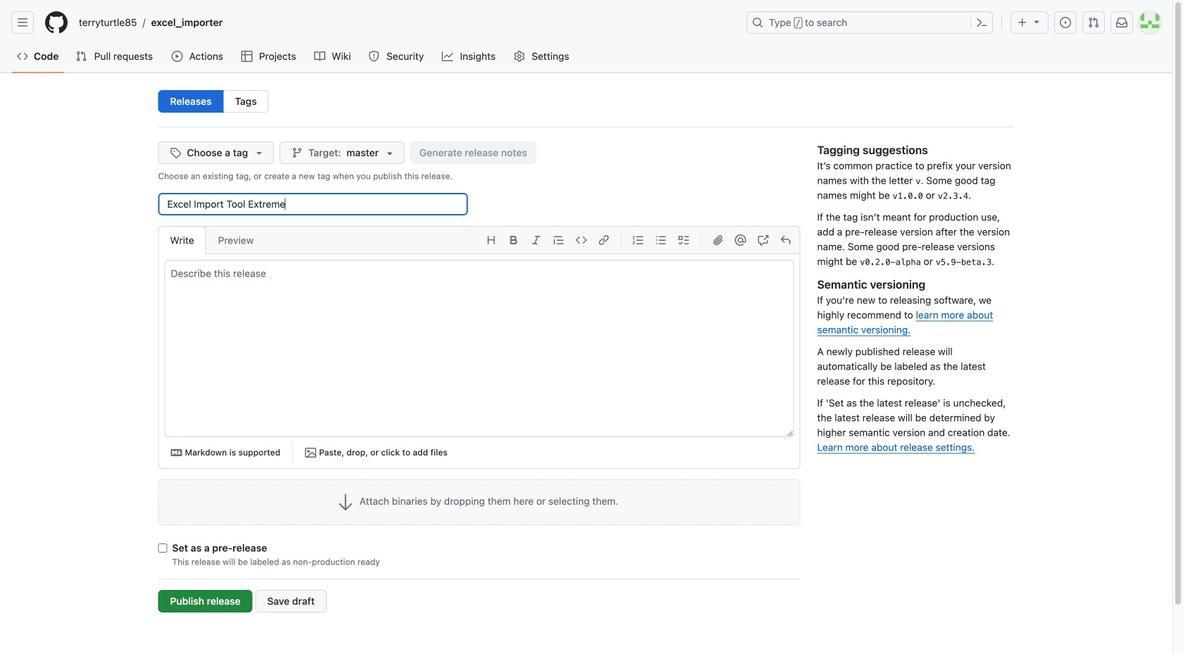 Task type: describe. For each thing, give the bounding box(es) containing it.
shield image
[[368, 51, 380, 62]]

table image
[[241, 51, 252, 62]]

0 horizontal spatial git pull request image
[[76, 51, 87, 62]]

git branch image
[[292, 147, 303, 158]]

1 horizontal spatial git pull request image
[[1088, 17, 1099, 28]]

add a comment tab list
[[158, 226, 266, 254]]

issue opened image
[[1060, 17, 1071, 28]]

triangle down image
[[254, 147, 265, 158]]

play image
[[171, 51, 183, 62]]

graph image
[[442, 51, 453, 62]]



Task type: locate. For each thing, give the bounding box(es) containing it.
None checkbox
[[158, 544, 167, 553]]

Enter release title text field
[[158, 193, 468, 215]]

plus image
[[1017, 17, 1028, 28]]

markdown image
[[171, 447, 182, 458]]

0 vertical spatial git pull request image
[[1088, 17, 1099, 28]]

tag image
[[170, 147, 181, 158]]

triangle down image
[[1031, 16, 1042, 27]]

image image
[[305, 447, 316, 458]]

tab panel
[[159, 260, 800, 468]]

  text field
[[165, 261, 793, 437]]

list
[[73, 11, 738, 34]]

git pull request image right code icon
[[76, 51, 87, 62]]

homepage image
[[45, 11, 68, 34]]

gear image
[[514, 51, 525, 62]]

status
[[158, 170, 800, 182]]

code image
[[17, 51, 28, 62]]

footer
[[0, 613, 1172, 654]]

git pull request image right the issue opened icon
[[1088, 17, 1099, 28]]

notifications image
[[1116, 17, 1127, 28]]

book image
[[314, 51, 325, 62]]

1 vertical spatial git pull request image
[[76, 51, 87, 62]]

git pull request image
[[1088, 17, 1099, 28], [76, 51, 87, 62]]

command palette image
[[976, 17, 987, 28]]



Task type: vqa. For each thing, say whether or not it's contained in the screenshot.
list
yes



